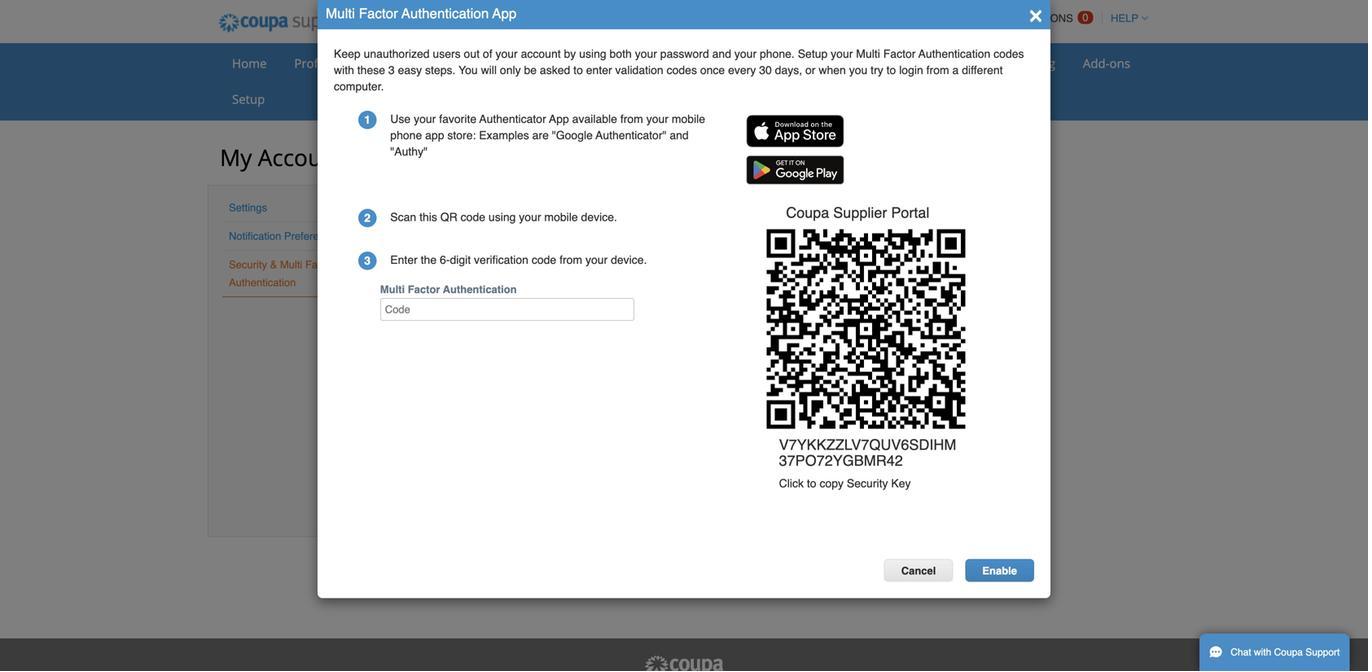Task type: vqa. For each thing, say whether or not it's contained in the screenshot.
Order Changes LINK
no



Task type: locate. For each thing, give the bounding box(es) containing it.
payment down changing
[[602, 256, 644, 269]]

to right sent
[[636, 477, 646, 490]]

1 using from the top
[[476, 346, 505, 359]]

using
[[476, 346, 505, 359], [476, 477, 505, 490]]

once
[[700, 64, 725, 77]]

only up "6-"
[[428, 233, 448, 246]]

1 vertical spatial verification
[[476, 493, 530, 506]]

entity
[[696, 233, 722, 246]]

or right days,
[[806, 64, 816, 77]]

1 vertical spatial be
[[595, 477, 608, 490]]

validation
[[615, 64, 664, 77]]

0 horizontal spatial app
[[425, 129, 444, 142]]

1 vertical spatial using
[[489, 211, 516, 224]]

when left the prompted
[[561, 493, 588, 506]]

& down use
[[409, 150, 420, 171]]

1 horizontal spatial be
[[595, 477, 608, 490]]

1 horizontal spatial will
[[576, 477, 592, 490]]

using inside keep unauthorized users out of your account by using both your password and your phone. setup your multi factor authentication codes with these 3 easy steps. you will only be asked to enter validation codes once every 30 days, or when you try to login from a different computer.
[[579, 47, 607, 60]]

1 horizontal spatial a
[[953, 64, 959, 77]]

1 horizontal spatial codes
[[994, 47, 1024, 60]]

home link
[[222, 51, 277, 76]]

enable down scan
[[392, 233, 425, 246]]

0 vertical spatial a
[[953, 64, 959, 77]]

enable left "6-"
[[392, 256, 425, 269]]

phone inside use your favorite authenticator app available from your mobile phone app store: examples are "google authenticator" and "authy"
[[390, 129, 422, 142]]

steps.
[[425, 64, 456, 77]]

1 vertical spatial security
[[229, 259, 267, 271]]

0 horizontal spatial security
[[229, 259, 267, 271]]

phone.
[[760, 47, 795, 60]]

payment down scan this qr code using your mobile device.
[[466, 233, 508, 246]]

2
[[364, 211, 371, 224]]

0 vertical spatial app
[[425, 129, 444, 142]]

remit-
[[737, 233, 769, 246]]

multi factor authentication up enter the 6-digit verification code from your device.
[[379, 187, 606, 213]]

with down keep
[[334, 64, 354, 77]]

available inside use your favorite authenticator app available from your mobile phone app store: examples are "google authenticator" and "authy"
[[572, 112, 617, 125]]

authentication up multi factor authentication "text box"
[[443, 283, 517, 296]]

1
[[364, 113, 371, 126]]

verification inside using sms, a code will be sent to your mobile phone number. enter verification code when prompted and select ok. sms rates apply.
[[476, 493, 530, 506]]

0 vertical spatial available
[[572, 112, 617, 125]]

authentication
[[402, 6, 489, 22], [919, 47, 991, 60], [510, 150, 611, 171], [483, 187, 606, 213], [229, 277, 296, 289], [443, 283, 517, 296]]

0 horizontal spatial enter
[[390, 253, 418, 266]]

are
[[532, 129, 549, 142]]

authenticator right an
[[524, 346, 590, 359]]

these
[[357, 64, 385, 77]]

will inside using sms, a code will be sent to your mobile phone number. enter verification code when prompted and select ok. sms rates apply.
[[576, 477, 592, 490]]

use
[[390, 112, 411, 125]]

1 vertical spatial authenticator
[[402, 292, 492, 312]]

factor up login
[[883, 47, 916, 60]]

1 vertical spatial with
[[1254, 647, 1272, 658]]

0 vertical spatial using
[[476, 346, 505, 359]]

qr
[[440, 211, 458, 224]]

0 vertical spatial multi factor authentication
[[379, 187, 606, 213]]

1 vertical spatial coupa
[[1274, 647, 1303, 658]]

0 vertical spatial changes
[[511, 233, 553, 246]]

sms
[[721, 493, 746, 506]]

0 horizontal spatial or
[[725, 233, 734, 246]]

1 vertical spatial will
[[576, 477, 592, 490]]

payment
[[466, 233, 508, 246], [602, 256, 644, 269]]

multi
[[326, 6, 355, 22], [856, 47, 880, 60], [423, 150, 459, 171], [379, 187, 421, 213], [280, 259, 302, 271], [380, 283, 405, 296]]

using sms, a code will be sent to your mobile phone number. enter verification code when prompted and select ok. sms rates apply.
[[476, 477, 817, 506]]

authenticator
[[479, 112, 546, 125], [402, 292, 492, 312], [524, 346, 590, 359]]

using an authenticator app available from your mobile phone app store
[[476, 346, 807, 375]]

1 vertical spatial a
[[539, 477, 545, 490]]

to inside v7ykkzzlv7quv6sdihm 37po72ygbmr42 click to copy security key
[[807, 477, 817, 490]]

and up once
[[712, 47, 731, 60]]

only down account
[[500, 64, 521, 77]]

2 horizontal spatial phone
[[753, 346, 784, 359]]

1 horizontal spatial enter
[[790, 477, 817, 490]]

service/time sheets link
[[497, 51, 633, 76]]

authenticator down both
[[402, 292, 492, 312]]

0 horizontal spatial a
[[539, 477, 545, 490]]

app
[[492, 6, 517, 22], [549, 112, 569, 125], [496, 292, 522, 312], [593, 346, 613, 359]]

0 vertical spatial authenticator
[[479, 112, 546, 125]]

from inside keep unauthorized users out of your account by using both your password and your phone. setup your multi factor authentication codes with these 3 easy steps. you will only be asked to enter validation codes once every 30 days, or when you try to login from a different computer.
[[927, 64, 949, 77]]

enter up apply.
[[790, 477, 817, 490]]

to
[[574, 64, 583, 77], [887, 64, 896, 77], [636, 477, 646, 490], [807, 477, 817, 490]]

2 using from the top
[[476, 477, 505, 490]]

setup down home link
[[232, 91, 265, 108]]

add-ons
[[1083, 55, 1130, 72]]

3 down unauthorized
[[388, 64, 395, 77]]

scan
[[390, 211, 416, 224]]

v7ykkzzlv7quv6sdihm
[[779, 436, 957, 453]]

for left changing
[[606, 233, 618, 246]]

will down of
[[481, 64, 497, 77]]

1 horizontal spatial using
[[579, 47, 607, 60]]

code right sms,
[[549, 477, 573, 490]]

security down 1
[[350, 150, 405, 171]]

will
[[481, 64, 497, 77], [576, 477, 592, 490]]

2 vertical spatial enable
[[983, 565, 1017, 577]]

security
[[350, 150, 405, 171], [229, 259, 267, 271], [847, 477, 888, 490]]

enable right cancel
[[983, 565, 1017, 577]]

0 horizontal spatial only
[[428, 233, 448, 246]]

to inside using sms, a code will be sent to your mobile phone number. enter verification code when prompted and select ok. sms rates apply.
[[636, 477, 646, 490]]

device. up enable only for payment changes (required for changing legal entity or remit-to)
[[581, 211, 617, 224]]

0 vertical spatial &
[[409, 150, 420, 171]]

sms,
[[508, 477, 536, 490]]

app inside use your favorite authenticator app available from your mobile phone app store: examples are "google authenticator" and "authy"
[[425, 129, 444, 142]]

you
[[849, 64, 868, 77]]

code
[[461, 211, 485, 224], [532, 253, 556, 266], [549, 477, 573, 490], [533, 493, 558, 506]]

verification down sms,
[[476, 493, 530, 506]]

apple app store multi factor authentication app image
[[747, 115, 844, 147]]

coupa
[[786, 204, 829, 221], [1274, 647, 1303, 658]]

enter inside using sms, a code will be sent to your mobile phone number. enter verification code when prompted and select ok. sms rates apply.
[[790, 477, 817, 490]]

your
[[496, 47, 518, 60], [635, 47, 657, 60], [735, 47, 757, 60], [831, 47, 853, 60], [414, 112, 436, 125], [646, 112, 669, 125], [519, 211, 541, 224], [586, 253, 608, 266], [691, 346, 713, 359], [649, 477, 671, 490]]

1 horizontal spatial app
[[788, 346, 807, 359]]

app inside using an authenticator app available from your mobile phone app store
[[593, 346, 613, 359]]

coupa supplier portal
[[786, 204, 930, 221]]

coupa supplier portal image
[[208, 2, 418, 43], [643, 655, 725, 671]]

preferences
[[284, 230, 341, 242]]

1 vertical spatial account
[[468, 256, 506, 269]]

verification
[[474, 253, 529, 266], [476, 493, 530, 506]]

0 horizontal spatial setup
[[232, 91, 265, 108]]

multi factor authentication
[[379, 187, 606, 213], [380, 283, 517, 296]]

security down the notification
[[229, 259, 267, 271]]

copy
[[820, 477, 844, 490]]

1 vertical spatial using
[[476, 477, 505, 490]]

changes down legal
[[647, 256, 689, 269]]

factor
[[359, 6, 398, 22], [883, 47, 916, 60], [462, 150, 506, 171], [426, 187, 478, 213], [305, 259, 335, 271], [408, 283, 440, 296]]

a inside using sms, a code will be sent to your mobile phone number. enter verification code when prompted and select ok. sms rates apply.
[[539, 477, 545, 490]]

via authenticator app disabled
[[379, 292, 567, 312]]

when inside keep unauthorized users out of your account by using both your password and your phone. setup your multi factor authentication codes with these 3 easy steps. you will only be asked to enter validation codes once every 30 days, or when you try to login from a different computer.
[[819, 64, 846, 77]]

multi factor authentication down both
[[380, 283, 517, 296]]

using up enter
[[579, 47, 607, 60]]

& down notification preferences on the top left of the page
[[270, 259, 277, 271]]

1 vertical spatial when
[[561, 493, 588, 506]]

0 horizontal spatial be
[[524, 64, 537, 77]]

factor inside security & multi factor authentication
[[305, 259, 335, 271]]

when
[[819, 64, 846, 77], [561, 493, 588, 506]]

&
[[409, 150, 420, 171], [270, 259, 277, 271]]

2 vertical spatial phone
[[711, 477, 742, 490]]

1 horizontal spatial setup
[[798, 47, 828, 60]]

and left select
[[643, 493, 662, 506]]

from
[[927, 64, 949, 77], [620, 112, 643, 125], [560, 253, 582, 266], [665, 346, 687, 359]]

authentication up (required
[[483, 187, 606, 213]]

multi up try
[[856, 47, 880, 60]]

account
[[258, 142, 344, 173], [468, 256, 506, 269]]

1 horizontal spatial security
[[350, 150, 405, 171]]

business performance link
[[840, 51, 989, 76]]

2 horizontal spatial for
[[606, 233, 618, 246]]

authentication inside keep unauthorized users out of your account by using both your password and your phone. setup your multi factor authentication codes with these 3 easy steps. you will only be asked to enter validation codes once every 30 days, or when you try to login from a different computer.
[[919, 47, 991, 60]]

1 vertical spatial setup
[[232, 91, 265, 108]]

1 vertical spatial device.
[[611, 253, 647, 266]]

changes up access
[[511, 233, 553, 246]]

0 vertical spatial security
[[350, 150, 405, 171]]

keep unauthorized users out of your account by using both your password and your phone. setup your multi factor authentication codes with these 3 easy steps. you will only be asked to enter validation codes once every 30 days, or when you try to login from a different computer.
[[334, 47, 1024, 93]]

favorite
[[439, 112, 477, 125]]

disabled
[[526, 296, 567, 311]]

authenticator up examples
[[479, 112, 546, 125]]

add-
[[1083, 55, 1110, 72]]

0 horizontal spatial account
[[258, 142, 344, 173]]

notification preferences link
[[229, 230, 341, 242]]

using inside using sms, a code will be sent to your mobile phone number. enter verification code when prompted and select ok. sms rates apply.
[[476, 477, 505, 490]]

0 horizontal spatial changes
[[511, 233, 553, 246]]

and right "authenticator""
[[670, 129, 689, 142]]

only
[[500, 64, 521, 77], [428, 233, 448, 246]]

be left sent
[[595, 477, 608, 490]]

a left different
[[953, 64, 959, 77]]

0 horizontal spatial coupa
[[786, 204, 829, 221]]

unauthorized
[[364, 47, 430, 60]]

factor up unauthorized
[[359, 6, 398, 22]]

coupa down google play store multi factor authentication app image
[[786, 204, 829, 221]]

0 vertical spatial device.
[[581, 211, 617, 224]]

setup up days,
[[798, 47, 828, 60]]

be
[[524, 64, 537, 77], [595, 477, 608, 490]]

account right my
[[258, 142, 344, 173]]

be inside keep unauthorized users out of your account by using both your password and your phone. setup your multi factor authentication codes with these 3 easy steps. you will only be asked to enter validation codes once every 30 days, or when you try to login from a different computer.
[[524, 64, 537, 77]]

1 vertical spatial only
[[428, 233, 448, 246]]

0 horizontal spatial will
[[481, 64, 497, 77]]

0 vertical spatial 3
[[388, 64, 395, 77]]

chat
[[1231, 647, 1252, 658]]

factor down preferences
[[305, 259, 335, 271]]

verification right digit
[[474, 253, 529, 266]]

using inside using an authenticator app available from your mobile phone app store
[[476, 346, 505, 359]]

phone inside using sms, a code will be sent to your mobile phone number. enter verification code when prompted and select ok. sms rates apply.
[[711, 477, 742, 490]]

app inside using an authenticator app available from your mobile phone app store
[[788, 346, 807, 359]]

to right try
[[887, 64, 896, 77]]

0 vertical spatial payment
[[466, 233, 508, 246]]

0 horizontal spatial with
[[334, 64, 354, 77]]

from inside using an authenticator app available from your mobile phone app store
[[665, 346, 687, 359]]

codes up different
[[994, 47, 1024, 60]]

factor right scan
[[426, 187, 478, 213]]

0 vertical spatial will
[[481, 64, 497, 77]]

for up digit
[[451, 233, 463, 246]]

using left sms,
[[476, 477, 505, 490]]

0 vertical spatial codes
[[994, 47, 1024, 60]]

be inside using sms, a code will be sent to your mobile phone number. enter verification code when prompted and select ok. sms rates apply.
[[595, 477, 608, 490]]

0 horizontal spatial &
[[270, 259, 277, 271]]

3
[[388, 64, 395, 77], [364, 254, 371, 267]]

1 horizontal spatial account
[[468, 256, 506, 269]]

legal
[[667, 233, 693, 246]]

1 horizontal spatial when
[[819, 64, 846, 77]]

and inside keep unauthorized users out of your account by using both your password and your phone. setup your multi factor authentication codes with these 3 easy steps. you will only be asked to enter validation codes once every 30 days, or when you try to login from a different computer.
[[712, 47, 731, 60]]

when left you
[[819, 64, 846, 77]]

or right the entity
[[725, 233, 734, 246]]

3 down the 2
[[364, 254, 371, 267]]

1 horizontal spatial coupa supplier portal image
[[643, 655, 725, 671]]

enable inside button
[[983, 565, 1017, 577]]

0 vertical spatial when
[[819, 64, 846, 77]]

will inside keep unauthorized users out of your account by using both your password and your phone. setup your multi factor authentication codes with these 3 easy steps. you will only be asked to enter validation codes once every 30 days, or when you try to login from a different computer.
[[481, 64, 497, 77]]

1 vertical spatial &
[[270, 259, 277, 271]]

setup link
[[222, 87, 276, 112]]

1 vertical spatial app
[[788, 346, 807, 359]]

1 vertical spatial payment
[[602, 256, 644, 269]]

0 vertical spatial with
[[334, 64, 354, 77]]

be down account
[[524, 64, 537, 77]]

0 vertical spatial setup
[[798, 47, 828, 60]]

mobile inside using sms, a code will be sent to your mobile phone number. enter verification code when prompted and select ok. sms rates apply.
[[674, 477, 708, 490]]

0 vertical spatial be
[[524, 64, 537, 77]]

1 vertical spatial enable
[[392, 256, 425, 269]]

1 horizontal spatial phone
[[711, 477, 742, 490]]

0 vertical spatial using
[[579, 47, 607, 60]]

0 vertical spatial enable
[[392, 233, 425, 246]]

sent
[[611, 477, 633, 490]]

to down by
[[574, 64, 583, 77]]

1 vertical spatial enter
[[790, 477, 817, 490]]

security left key at the right of the page
[[847, 477, 888, 490]]

1 horizontal spatial only
[[500, 64, 521, 77]]

1 horizontal spatial with
[[1254, 647, 1272, 658]]

authenticator"
[[596, 129, 667, 142]]

coupa left support
[[1274, 647, 1303, 658]]

multi down the store:
[[423, 150, 459, 171]]

×
[[1029, 1, 1043, 27]]

1 horizontal spatial coupa
[[1274, 647, 1303, 658]]

authentication down the notification
[[229, 277, 296, 289]]

setup inside keep unauthorized users out of your account by using both your password and your phone. setup your multi factor authentication codes with these 3 easy steps. you will only be asked to enter validation codes once every 30 days, or when you try to login from a different computer.
[[798, 47, 828, 60]]

using up enter the 6-digit verification code from your device.
[[489, 211, 516, 224]]

1 vertical spatial 3
[[364, 254, 371, 267]]

authentication up different
[[919, 47, 991, 60]]

0 vertical spatial only
[[500, 64, 521, 77]]

will up the prompted
[[576, 477, 592, 490]]

1 horizontal spatial payment
[[602, 256, 644, 269]]

2 horizontal spatial security
[[847, 477, 888, 490]]

settings
[[229, 202, 267, 214]]

2 vertical spatial security
[[847, 477, 888, 490]]

1 horizontal spatial or
[[806, 64, 816, 77]]

with
[[334, 64, 354, 77], [1254, 647, 1272, 658]]

orders
[[441, 55, 480, 72]]

2 vertical spatial authenticator
[[524, 346, 590, 359]]

factor down examples
[[462, 150, 506, 171]]

enter left the
[[390, 253, 418, 266]]

with right 'chat'
[[1254, 647, 1272, 658]]

prompted
[[592, 493, 640, 506]]

authentication down "google
[[510, 150, 611, 171]]

1 vertical spatial available
[[616, 346, 661, 359]]

for left both
[[428, 256, 441, 269]]

multi down notification preferences on the top left of the page
[[280, 259, 302, 271]]

1 vertical spatial phone
[[753, 346, 784, 359]]

for
[[451, 233, 463, 246], [606, 233, 618, 246], [428, 256, 441, 269]]

0 horizontal spatial phone
[[390, 129, 422, 142]]

0 vertical spatial enter
[[390, 253, 418, 266]]

a right sms,
[[539, 477, 545, 490]]

codes down password
[[667, 64, 697, 77]]

0 vertical spatial coupa supplier portal image
[[208, 2, 418, 43]]

account right both
[[468, 256, 506, 269]]

enable
[[392, 233, 425, 246], [392, 256, 425, 269], [983, 565, 1017, 577]]

0 vertical spatial phone
[[390, 129, 422, 142]]

ons
[[1110, 55, 1130, 72]]

account
[[521, 47, 561, 60]]

phone
[[390, 129, 422, 142], [753, 346, 784, 359], [711, 477, 742, 490]]

0 vertical spatial coupa
[[786, 204, 829, 221]]

to left copy
[[807, 477, 817, 490]]

mobile
[[672, 112, 705, 125], [544, 211, 578, 224], [716, 346, 749, 359], [674, 477, 708, 490]]

business performance
[[851, 55, 978, 72]]

device. down changing
[[611, 253, 647, 266]]

0 vertical spatial or
[[806, 64, 816, 77]]

using up the store
[[476, 346, 505, 359]]

keep
[[334, 47, 361, 60]]

click
[[779, 477, 804, 490]]



Task type: describe. For each thing, give the bounding box(es) containing it.
1 horizontal spatial for
[[451, 233, 463, 246]]

code down sms,
[[533, 493, 558, 506]]

your inside using an authenticator app available from your mobile phone app store
[[691, 346, 713, 359]]

via
[[379, 292, 398, 312]]

enable only for payment changes (required for changing legal entity or remit-to)
[[392, 233, 783, 246]]

1 vertical spatial multi factor authentication
[[380, 283, 517, 296]]

portal
[[891, 204, 930, 221]]

home
[[232, 55, 267, 72]]

setup inside setup link
[[232, 91, 265, 108]]

google play store multi factor authentication app image
[[747, 156, 844, 185]]

mobile inside use your favorite authenticator app available from your mobile phone app store: examples are "google authenticator" and "authy"
[[672, 112, 705, 125]]

and inside using sms, a code will be sent to your mobile phone number. enter verification code when prompted and select ok. sms rates apply.
[[643, 493, 662, 506]]

available inside using an authenticator app available from your mobile phone app store
[[616, 346, 661, 359]]

(required
[[556, 233, 603, 246]]

enable for both account access (login) and payment changes
[[392, 256, 689, 269]]

number.
[[746, 477, 787, 490]]

security inside v7ykkzzlv7quv6sdihm 37po72ygbmr42 click to copy security key
[[847, 477, 888, 490]]

and down enable only for payment changes (required for changing legal entity or remit-to)
[[581, 256, 599, 269]]

factor inside my account security & multi factor authentication
[[462, 150, 506, 171]]

security inside security & multi factor authentication
[[229, 259, 267, 271]]

and inside use your favorite authenticator app available from your mobile phone app store: examples are "google authenticator" and "authy"
[[670, 129, 689, 142]]

store:
[[447, 129, 476, 142]]

out
[[464, 47, 480, 60]]

security inside my account security & multi factor authentication
[[350, 150, 405, 171]]

login
[[899, 64, 923, 77]]

enter
[[586, 64, 612, 77]]

factor down the
[[408, 283, 440, 296]]

mobile inside using an authenticator app available from your mobile phone app store
[[716, 346, 749, 359]]

a inside keep unauthorized users out of your account by using both your password and your phone. setup your multi factor authentication codes with these 3 easy steps. you will only be asked to enter validation codes once every 30 days, or when you try to login from a different computer.
[[953, 64, 959, 77]]

chat with coupa support
[[1231, 647, 1340, 658]]

multi up keep
[[326, 6, 355, 22]]

0 horizontal spatial payment
[[466, 233, 508, 246]]

enable for enable only for payment changes (required for changing legal entity or remit-to)
[[392, 233, 425, 246]]

forecasts link
[[348, 51, 424, 76]]

add-ons link
[[1073, 51, 1141, 76]]

0 vertical spatial verification
[[474, 253, 529, 266]]

select
[[665, 493, 695, 506]]

from inside use your favorite authenticator app available from your mobile phone app store: examples are "google authenticator" and "authy"
[[620, 112, 643, 125]]

1 vertical spatial coupa supplier portal image
[[643, 655, 725, 671]]

3 inside keep unauthorized users out of your account by using both your password and your phone. setup your multi factor authentication codes with these 3 easy steps. you will only be asked to enter validation codes once every 30 days, or when you try to login from a different computer.
[[388, 64, 395, 77]]

notification preferences
[[229, 230, 341, 242]]

orders link
[[430, 51, 491, 76]]

authentication inside security & multi factor authentication
[[229, 277, 296, 289]]

& inside my account security & multi factor authentication
[[409, 150, 420, 171]]

ok.
[[698, 493, 718, 506]]

store
[[476, 362, 501, 375]]

0 horizontal spatial codes
[[667, 64, 697, 77]]

multi inside keep unauthorized users out of your account by using both your password and your phone. setup your multi factor authentication codes with these 3 easy steps. you will only be asked to enter validation codes once every 30 days, or when you try to login from a different computer.
[[856, 47, 880, 60]]

0 horizontal spatial for
[[428, 256, 441, 269]]

settings link
[[229, 202, 267, 214]]

30
[[759, 64, 772, 77]]

0 vertical spatial account
[[258, 142, 344, 173]]

0 horizontal spatial 3
[[364, 254, 371, 267]]

use your favorite authenticator app available from your mobile phone app store: examples are "google authenticator" and "authy"
[[390, 112, 705, 158]]

cancel
[[901, 565, 936, 577]]

coupa inside button
[[1274, 647, 1303, 658]]

only inside keep unauthorized users out of your account by using both your password and your phone. setup your multi factor authentication codes with these 3 easy steps. you will only be asked to enter validation codes once every 30 days, or when you try to login from a different computer.
[[500, 64, 521, 77]]

catalogs link
[[764, 51, 834, 76]]

you
[[459, 64, 478, 77]]

multi inside my account security & multi factor authentication
[[423, 150, 459, 171]]

authentication up users
[[402, 6, 489, 22]]

profile
[[294, 55, 331, 72]]

with inside button
[[1254, 647, 1272, 658]]

service/time
[[508, 55, 581, 72]]

sheets
[[584, 55, 622, 72]]

enable for enable for both account access (login) and payment changes
[[392, 256, 425, 269]]

using for using sms, a code will be sent to your mobile phone number. enter verification code when prompted and select ok. sms rates apply.
[[476, 477, 505, 490]]

of
[[483, 47, 492, 60]]

by
[[564, 47, 576, 60]]

multi right the 2
[[379, 187, 421, 213]]

days,
[[775, 64, 802, 77]]

scan this qr code using your mobile device.
[[390, 211, 617, 224]]

my
[[220, 142, 252, 173]]

code down (required
[[532, 253, 556, 266]]

cancel button
[[884, 559, 953, 582]]

enter the 6-digit verification code from your device.
[[390, 253, 647, 266]]

v7ykkzzlv7quv6sdihm 37po72ygbmr42 click to copy security key
[[779, 436, 957, 490]]

37po72ygbmr42
[[779, 453, 903, 469]]

sourcing
[[1006, 55, 1056, 72]]

computer.
[[334, 80, 384, 93]]

0 horizontal spatial coupa supplier portal image
[[208, 2, 418, 43]]

changing
[[621, 233, 664, 246]]

"google
[[552, 129, 593, 142]]

profile link
[[284, 51, 342, 76]]

(login)
[[546, 256, 578, 269]]

1 horizontal spatial changes
[[647, 256, 689, 269]]

phone inside using an authenticator app available from your mobile phone app store
[[753, 346, 784, 359]]

service/time sheets
[[508, 55, 622, 72]]

an
[[508, 346, 521, 359]]

authentication inside my account security & multi factor authentication
[[510, 150, 611, 171]]

catalogs
[[774, 55, 823, 72]]

0 horizontal spatial using
[[489, 211, 516, 224]]

my account security & multi factor authentication
[[220, 142, 611, 173]]

when inside using sms, a code will be sent to your mobile phone number. enter verification code when prompted and select ok. sms rates apply.
[[561, 493, 588, 506]]

authenticator inside using an authenticator app available from your mobile phone app store
[[524, 346, 590, 359]]

both
[[444, 256, 465, 269]]

Multi Factor Authentication text field
[[380, 298, 634, 321]]

password
[[660, 47, 709, 60]]

1 vertical spatial or
[[725, 233, 734, 246]]

authenticator inside use your favorite authenticator app available from your mobile phone app store: examples are "google authenticator" and "authy"
[[479, 112, 546, 125]]

with inside keep unauthorized users out of your account by using both your password and your phone. setup your multi factor authentication codes with these 3 easy steps. you will only be asked to enter validation codes once every 30 days, or when you try to login from a different computer.
[[334, 64, 354, 77]]

your inside using sms, a code will be sent to your mobile phone number. enter verification code when prompted and select ok. sms rates apply.
[[649, 477, 671, 490]]

rates
[[749, 493, 774, 506]]

factor inside keep unauthorized users out of your account by using both your password and your phone. setup your multi factor authentication codes with these 3 easy steps. you will only be asked to enter validation codes once every 30 days, or when you try to login from a different computer.
[[883, 47, 916, 60]]

digit
[[450, 253, 471, 266]]

support
[[1306, 647, 1340, 658]]

asn link
[[639, 51, 684, 76]]

enable button
[[965, 559, 1034, 582]]

app inside use your favorite authenticator app available from your mobile phone app store: examples are "google authenticator" and "authy"
[[549, 112, 569, 125]]

key
[[891, 477, 911, 490]]

multi down scan
[[380, 283, 405, 296]]

code right 'qr'
[[461, 211, 485, 224]]

& inside security & multi factor authentication
[[270, 259, 277, 271]]

try
[[871, 64, 883, 77]]

business
[[851, 55, 901, 72]]

apply.
[[777, 493, 807, 506]]

security & multi factor authentication link
[[229, 259, 335, 289]]

to)
[[769, 233, 783, 246]]

multi inside security & multi factor authentication
[[280, 259, 302, 271]]

using for using an authenticator app available from your mobile phone app store
[[476, 346, 505, 359]]

or inside keep unauthorized users out of your account by using both your password and your phone. setup your multi factor authentication codes with these 3 easy steps. you will only be asked to enter validation codes once every 30 days, or when you try to login from a different computer.
[[806, 64, 816, 77]]

supplier
[[833, 204, 887, 221]]

invoices
[[701, 55, 747, 72]]

invoices link
[[690, 51, 757, 76]]

chat with coupa support button
[[1200, 634, 1350, 671]]

examples
[[479, 129, 529, 142]]

the
[[421, 253, 437, 266]]



